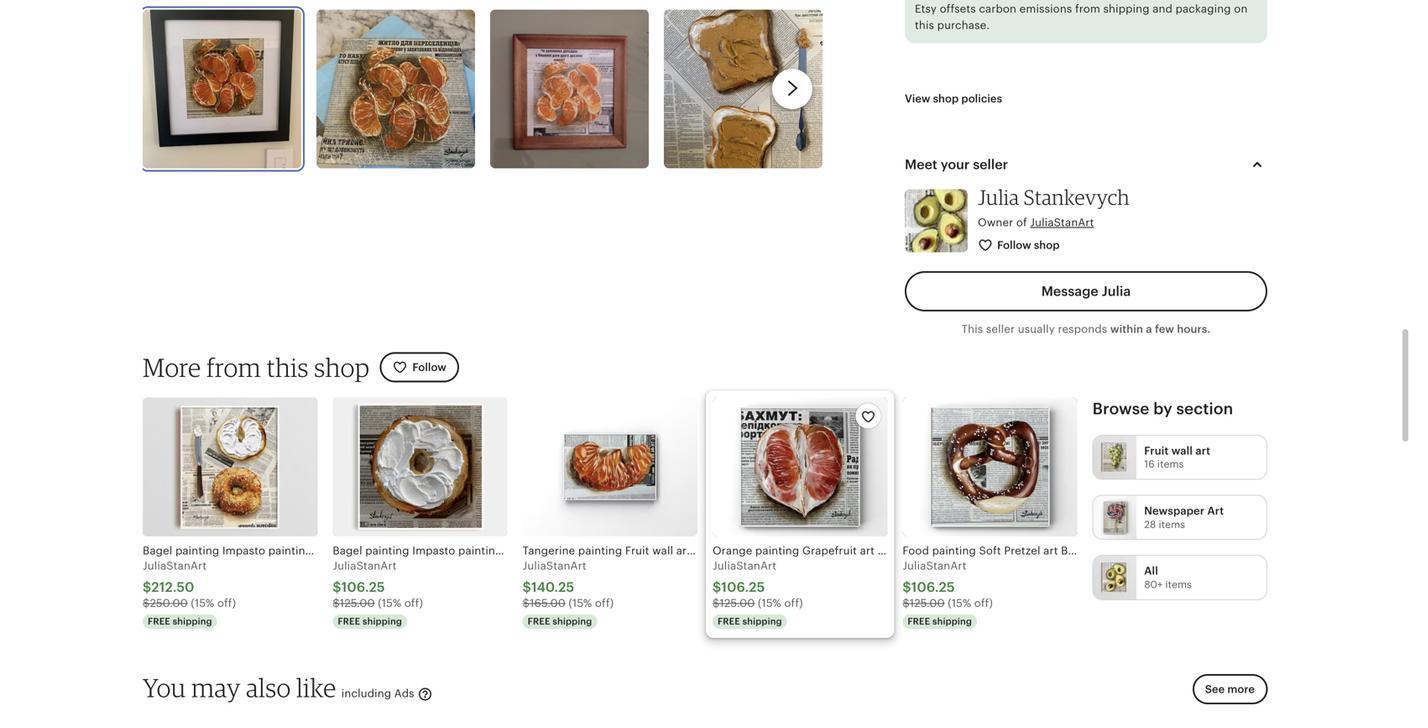 Task type: describe. For each thing, give the bounding box(es) containing it.
all 80+ items
[[1144, 565, 1192, 590]]

1 vertical spatial seller
[[986, 323, 1015, 335]]

juliastanart $ 212.50 $ 250.00 (15% off) free shipping
[[143, 560, 236, 627]]

(15% for bagel painting impasto painting original acrylic paining newspaper art breakfast painting image
[[191, 597, 214, 609]]

art
[[1208, 505, 1224, 517]]

of
[[1017, 216, 1027, 229]]

more from this shop
[[143, 352, 370, 383]]

food painting soft pretzel art bread art newspaper art fooa painring food wall art original oil painting image
[[903, 397, 1078, 536]]

juliastanart for 'food painting soft pretzel art bread art newspaper art fooa painring food wall art original oil painting' image
[[903, 560, 967, 572]]

browse
[[1093, 400, 1150, 418]]

policies
[[962, 92, 1002, 105]]

106.25 for 'food painting soft pretzel art bread art newspaper art fooa painring food wall art original oil painting' image
[[911, 579, 955, 595]]

off) for bagel painting impasto painting original acrylic paining newspaper art breakfast painting image
[[217, 597, 236, 609]]

and
[[1153, 2, 1173, 15]]

see more listings in the all section image
[[1094, 556, 1137, 599]]

shipping for bagel painting impasto painting original acrylic paining newspaper art breakfast painting image
[[173, 616, 212, 627]]

offsets
[[940, 2, 976, 15]]

shop for follow
[[1034, 239, 1060, 251]]

all
[[1144, 565, 1158, 577]]

tangerine painting fruit wall art original oil painting citrus art citrus wall decor newspaper art fruit painting tangerine wall art image
[[523, 397, 698, 536]]

by
[[1154, 400, 1173, 418]]

section
[[1177, 400, 1234, 418]]

more
[[1228, 683, 1255, 695]]

may
[[192, 672, 241, 703]]

shipping inside juliastanart $ 140.25 $ 165.00 (15% off) free shipping
[[553, 616, 592, 627]]

view shop policies button
[[892, 84, 1015, 114]]

140.25
[[531, 579, 575, 595]]

juliastanart $ 106.25 $ 125.00 (15% off) free shipping for bagel painting impasto painting food paintingnewspaper art breakfast painting image
[[333, 560, 423, 627]]

free for orange painting grapefruit art fruit wall art original oil painting citrus wall decor newspaper art fruit painting grapefruit wall art image
[[718, 616, 740, 627]]

shipping for orange painting grapefruit art fruit wall art original oil painting citrus wall decor newspaper art fruit painting grapefruit wall art image
[[743, 616, 782, 627]]

art
[[1196, 445, 1211, 457]]

message julia
[[1042, 284, 1131, 299]]

you
[[143, 672, 186, 703]]

this
[[962, 323, 983, 335]]

juliastanart $ 140.25 $ 165.00 (15% off) free shipping
[[523, 560, 614, 627]]

this seller usually responds within a few hours.
[[962, 323, 1211, 335]]

carbon
[[979, 2, 1017, 15]]

etsy offsets carbon emissions from shipping and packaging on this purchase.
[[915, 2, 1248, 31]]

250.00
[[150, 597, 188, 609]]

shipping inside etsy offsets carbon emissions from shipping and packaging on this purchase.
[[1104, 2, 1150, 15]]

juliastanart for bagel painting impasto painting original acrylic paining newspaper art breakfast painting image
[[143, 560, 207, 572]]

a
[[1146, 323, 1152, 335]]

julia stankevych image
[[905, 189, 968, 252]]

ads
[[394, 687, 414, 700]]

message
[[1042, 284, 1099, 299]]

(15% inside juliastanart $ 140.25 $ 165.00 (15% off) free shipping
[[569, 597, 592, 609]]

like
[[296, 672, 336, 703]]

follow button
[[380, 352, 459, 382]]

your
[[941, 157, 970, 172]]

purchase.
[[937, 19, 990, 31]]

fruit
[[1144, 445, 1169, 457]]

28
[[1144, 519, 1156, 530]]

follow for follow
[[412, 361, 447, 373]]

106.25 for orange painting grapefruit art fruit wall art original oil painting citrus wall decor newspaper art fruit painting grapefruit wall art image
[[721, 579, 765, 595]]

106.25 for bagel painting impasto painting food paintingnewspaper art breakfast painting image
[[341, 579, 385, 595]]

off) for 'food painting soft pretzel art bread art newspaper art fooa painring food wall art original oil painting' image
[[974, 597, 993, 609]]

julia inside julia stankevych owner of juliastanart
[[978, 185, 1020, 209]]

from inside etsy offsets carbon emissions from shipping and packaging on this purchase.
[[1075, 2, 1101, 15]]

seller inside 'dropdown button'
[[973, 157, 1008, 172]]

juliastanart for bagel painting impasto painting food paintingnewspaper art breakfast painting image
[[333, 560, 397, 572]]

responds
[[1058, 323, 1108, 335]]

follow for follow shop
[[997, 239, 1032, 251]]

juliastanart $ 106.25 $ 125.00 (15% off) free shipping for orange painting grapefruit art fruit wall art original oil painting citrus wall decor newspaper art fruit painting grapefruit wall art image
[[713, 560, 803, 627]]

juliastanart link
[[1030, 216, 1094, 229]]

items inside all 80+ items
[[1166, 579, 1192, 590]]

stankevych
[[1024, 185, 1130, 209]]



Task type: locate. For each thing, give the bounding box(es) containing it.
bagel painting impasto painting food paintingnewspaper art breakfast painting image
[[333, 397, 508, 536]]

1 125.00 from the left
[[340, 597, 375, 609]]

1 horizontal spatial shop
[[933, 92, 959, 105]]

1 horizontal spatial this
[[915, 19, 934, 31]]

212.50
[[151, 579, 194, 595]]

items down the "wall"
[[1158, 459, 1184, 470]]

see
[[1205, 683, 1225, 695]]

julia up within on the top right of the page
[[1102, 284, 1131, 299]]

3 juliastanart $ 106.25 $ 125.00 (15% off) free shipping from the left
[[903, 560, 993, 627]]

browse by section
[[1093, 400, 1234, 418]]

3 free from the left
[[528, 616, 550, 627]]

newspaper art 28 items
[[1144, 505, 1224, 530]]

this inside etsy offsets carbon emissions from shipping and packaging on this purchase.
[[915, 19, 934, 31]]

5 free from the left
[[908, 616, 930, 627]]

4 free from the left
[[718, 616, 740, 627]]

seller right your
[[973, 157, 1008, 172]]

juliastanart $ 106.25 $ 125.00 (15% off) free shipping
[[333, 560, 423, 627], [713, 560, 803, 627], [903, 560, 993, 627]]

0 horizontal spatial shop
[[314, 352, 370, 383]]

hours.
[[1177, 323, 1211, 335]]

2 horizontal spatial shop
[[1034, 239, 1060, 251]]

5 off) from the left
[[974, 597, 993, 609]]

julia up owner
[[978, 185, 1020, 209]]

0 horizontal spatial julia
[[978, 185, 1020, 209]]

off) inside juliastanart $ 140.25 $ 165.00 (15% off) free shipping
[[595, 597, 614, 609]]

seller
[[973, 157, 1008, 172], [986, 323, 1015, 335]]

0 horizontal spatial 106.25
[[341, 579, 385, 595]]

juliastanart inside julia stankevych owner of juliastanart
[[1030, 216, 1094, 229]]

1 horizontal spatial 125.00
[[720, 597, 755, 609]]

follow
[[997, 239, 1032, 251], [412, 361, 447, 373]]

from right emissions
[[1075, 2, 1101, 15]]

0 vertical spatial seller
[[973, 157, 1008, 172]]

within
[[1111, 323, 1144, 335]]

1 juliastanart $ 106.25 $ 125.00 (15% off) free shipping from the left
[[333, 560, 423, 627]]

2 juliastanart $ 106.25 $ 125.00 (15% off) free shipping from the left
[[713, 560, 803, 627]]

items inside fruit wall art 16 items
[[1158, 459, 1184, 470]]

1 horizontal spatial follow
[[997, 239, 1032, 251]]

message julia button
[[905, 271, 1268, 312]]

seller right this at right
[[986, 323, 1015, 335]]

juliastanart inside juliastanart $ 212.50 $ 250.00 (15% off) free shipping
[[143, 560, 207, 572]]

wall
[[1172, 445, 1193, 457]]

0 horizontal spatial from
[[207, 352, 261, 383]]

1 vertical spatial from
[[207, 352, 261, 383]]

newspaper
[[1144, 505, 1205, 517]]

16
[[1144, 459, 1155, 470]]

shop for view
[[933, 92, 959, 105]]

1 horizontal spatial from
[[1075, 2, 1101, 15]]

julia
[[978, 185, 1020, 209], [1102, 284, 1131, 299]]

shipping for bagel painting impasto painting food paintingnewspaper art breakfast painting image
[[363, 616, 402, 627]]

also
[[246, 672, 291, 703]]

emissions
[[1020, 2, 1072, 15]]

juliastanart
[[1030, 216, 1094, 229], [143, 560, 207, 572], [333, 560, 397, 572], [523, 560, 587, 572], [713, 560, 777, 572], [903, 560, 967, 572]]

1 vertical spatial follow
[[412, 361, 447, 373]]

from right more
[[207, 352, 261, 383]]

free for 'food painting soft pretzel art bread art newspaper art fooa painring food wall art original oil painting' image
[[908, 616, 930, 627]]

shop down juliastanart link
[[1034, 239, 1060, 251]]

80+
[[1144, 579, 1163, 590]]

meet your seller
[[905, 157, 1008, 172]]

(15% for orange painting grapefruit art fruit wall art original oil painting citrus wall decor newspaper art fruit painting grapefruit wall art image
[[758, 597, 781, 609]]

1 106.25 from the left
[[341, 579, 385, 595]]

1 vertical spatial items
[[1159, 519, 1185, 530]]

(15% inside juliastanart $ 212.50 $ 250.00 (15% off) free shipping
[[191, 597, 214, 609]]

free inside juliastanart $ 140.25 $ 165.00 (15% off) free shipping
[[528, 616, 550, 627]]

fruit wall art 16 items
[[1144, 445, 1211, 470]]

125.00 for 'food painting soft pretzel art bread art newspaper art fooa painring food wall art original oil painting' image
[[910, 597, 945, 609]]

julia inside button
[[1102, 284, 1131, 299]]

few
[[1155, 323, 1175, 335]]

1 horizontal spatial 106.25
[[721, 579, 765, 595]]

2 free from the left
[[338, 616, 360, 627]]

1 vertical spatial shop
[[1034, 239, 1060, 251]]

julia stankevych owner of juliastanart
[[978, 185, 1130, 229]]

see more listings in the fruit wall art section image
[[1094, 436, 1137, 479]]

off) inside juliastanart $ 212.50 $ 250.00 (15% off) free shipping
[[217, 597, 236, 609]]

etsy
[[915, 2, 937, 15]]

juliastanart for orange painting grapefruit art fruit wall art original oil painting citrus wall decor newspaper art fruit painting grapefruit wall art image
[[713, 560, 777, 572]]

from
[[1075, 2, 1101, 15], [207, 352, 261, 383]]

165.00
[[530, 597, 566, 609]]

4 off) from the left
[[784, 597, 803, 609]]

free for bagel painting impasto painting food paintingnewspaper art breakfast painting image
[[338, 616, 360, 627]]

2 106.25 from the left
[[721, 579, 765, 595]]

follow shop button
[[965, 230, 1074, 261]]

0 vertical spatial items
[[1158, 459, 1184, 470]]

usually
[[1018, 323, 1055, 335]]

1 vertical spatial this
[[267, 352, 309, 383]]

shop left follow button at the left of the page
[[314, 352, 370, 383]]

you may also like including ads
[[143, 672, 418, 703]]

2 125.00 from the left
[[720, 597, 755, 609]]

owner
[[978, 216, 1014, 229]]

items
[[1158, 459, 1184, 470], [1159, 519, 1185, 530], [1166, 579, 1192, 590]]

1 off) from the left
[[217, 597, 236, 609]]

1 horizontal spatial julia
[[1102, 284, 1131, 299]]

3 125.00 from the left
[[910, 597, 945, 609]]

off) for orange painting grapefruit art fruit wall art original oil painting citrus wall decor newspaper art fruit painting grapefruit wall art image
[[784, 597, 803, 609]]

125.00
[[340, 597, 375, 609], [720, 597, 755, 609], [910, 597, 945, 609]]

on
[[1234, 2, 1248, 15]]

1 free from the left
[[148, 616, 170, 627]]

2 vertical spatial items
[[1166, 579, 1192, 590]]

(15%
[[191, 597, 214, 609], [378, 597, 401, 609], [569, 597, 592, 609], [758, 597, 781, 609], [948, 597, 971, 609]]

0 horizontal spatial this
[[267, 352, 309, 383]]

0 vertical spatial this
[[915, 19, 934, 31]]

see more
[[1205, 683, 1255, 695]]

(15% for 'food painting soft pretzel art bread art newspaper art fooa painring food wall art original oil painting' image
[[948, 597, 971, 609]]

$
[[143, 579, 151, 595], [333, 579, 341, 595], [523, 579, 531, 595], [713, 579, 721, 595], [903, 579, 911, 595], [143, 597, 150, 609], [333, 597, 340, 609], [523, 597, 530, 609], [713, 597, 720, 609], [903, 597, 910, 609]]

follow shop
[[997, 239, 1060, 251]]

free for bagel painting impasto painting original acrylic paining newspaper art breakfast painting image
[[148, 616, 170, 627]]

shop
[[933, 92, 959, 105], [1034, 239, 1060, 251], [314, 352, 370, 383]]

shop inside button
[[1034, 239, 1060, 251]]

0 vertical spatial follow
[[997, 239, 1032, 251]]

125.00 for bagel painting impasto painting food paintingnewspaper art breakfast painting image
[[340, 597, 375, 609]]

0 horizontal spatial follow
[[412, 361, 447, 373]]

see more listings in the newspaper art section image
[[1094, 496, 1137, 539]]

more
[[143, 352, 201, 383]]

packaging
[[1176, 2, 1231, 15]]

juliastanart inside juliastanart $ 140.25 $ 165.00 (15% off) free shipping
[[523, 560, 587, 572]]

free inside juliastanart $ 212.50 $ 250.00 (15% off) free shipping
[[148, 616, 170, 627]]

see more button
[[1193, 674, 1268, 704]]

this
[[915, 19, 934, 31], [267, 352, 309, 383]]

shipping
[[1104, 2, 1150, 15], [173, 616, 212, 627], [363, 616, 402, 627], [553, 616, 592, 627], [743, 616, 782, 627], [933, 616, 972, 627]]

off) for bagel painting impasto painting food paintingnewspaper art breakfast painting image
[[404, 597, 423, 609]]

meet your seller button
[[890, 144, 1283, 185]]

0 vertical spatial from
[[1075, 2, 1101, 15]]

items down newspaper at the right bottom of page
[[1159, 519, 1185, 530]]

2 horizontal spatial 106.25
[[911, 579, 955, 595]]

125.00 for orange painting grapefruit art fruit wall art original oil painting citrus wall decor newspaper art fruit painting grapefruit wall art image
[[720, 597, 755, 609]]

orange painting grapefruit art fruit wall art original oil painting citrus wall decor newspaper art fruit painting grapefruit wall art image
[[713, 397, 888, 536]]

3 (15% from the left
[[569, 597, 592, 609]]

1 (15% from the left
[[191, 597, 214, 609]]

shop inside "button"
[[933, 92, 959, 105]]

shipping for 'food painting soft pretzel art bread art newspaper art fooa painring food wall art original oil painting' image
[[933, 616, 972, 627]]

shipping inside juliastanart $ 212.50 $ 250.00 (15% off) free shipping
[[173, 616, 212, 627]]

items right 80+
[[1166, 579, 1192, 590]]

1 horizontal spatial juliastanart $ 106.25 $ 125.00 (15% off) free shipping
[[713, 560, 803, 627]]

meet
[[905, 157, 938, 172]]

1 vertical spatial julia
[[1102, 284, 1131, 299]]

0 vertical spatial shop
[[933, 92, 959, 105]]

shop right view
[[933, 92, 959, 105]]

see more link
[[1188, 674, 1268, 711]]

0 horizontal spatial juliastanart $ 106.25 $ 125.00 (15% off) free shipping
[[333, 560, 423, 627]]

juliastanart $ 106.25 $ 125.00 (15% off) free shipping for 'food painting soft pretzel art bread art newspaper art fooa painring food wall art original oil painting' image
[[903, 560, 993, 627]]

2 vertical spatial shop
[[314, 352, 370, 383]]

3 off) from the left
[[595, 597, 614, 609]]

off)
[[217, 597, 236, 609], [404, 597, 423, 609], [595, 597, 614, 609], [784, 597, 803, 609], [974, 597, 993, 609]]

view
[[905, 92, 931, 105]]

2 horizontal spatial juliastanart $ 106.25 $ 125.00 (15% off) free shipping
[[903, 560, 993, 627]]

0 horizontal spatial 125.00
[[340, 597, 375, 609]]

view shop policies
[[905, 92, 1002, 105]]

3 106.25 from the left
[[911, 579, 955, 595]]

2 horizontal spatial 125.00
[[910, 597, 945, 609]]

free
[[148, 616, 170, 627], [338, 616, 360, 627], [528, 616, 550, 627], [718, 616, 740, 627], [908, 616, 930, 627]]

5 (15% from the left
[[948, 597, 971, 609]]

including
[[341, 687, 391, 700]]

items inside the newspaper art 28 items
[[1159, 519, 1185, 530]]

(15% for bagel painting impasto painting food paintingnewspaper art breakfast painting image
[[378, 597, 401, 609]]

0 vertical spatial julia
[[978, 185, 1020, 209]]

2 off) from the left
[[404, 597, 423, 609]]

bagel painting impasto painting original acrylic paining newspaper art breakfast painting image
[[143, 397, 318, 536]]

4 (15% from the left
[[758, 597, 781, 609]]

106.25
[[341, 579, 385, 595], [721, 579, 765, 595], [911, 579, 955, 595]]

2 (15% from the left
[[378, 597, 401, 609]]



Task type: vqa. For each thing, say whether or not it's contained in the screenshot.
juliastanart link
yes



